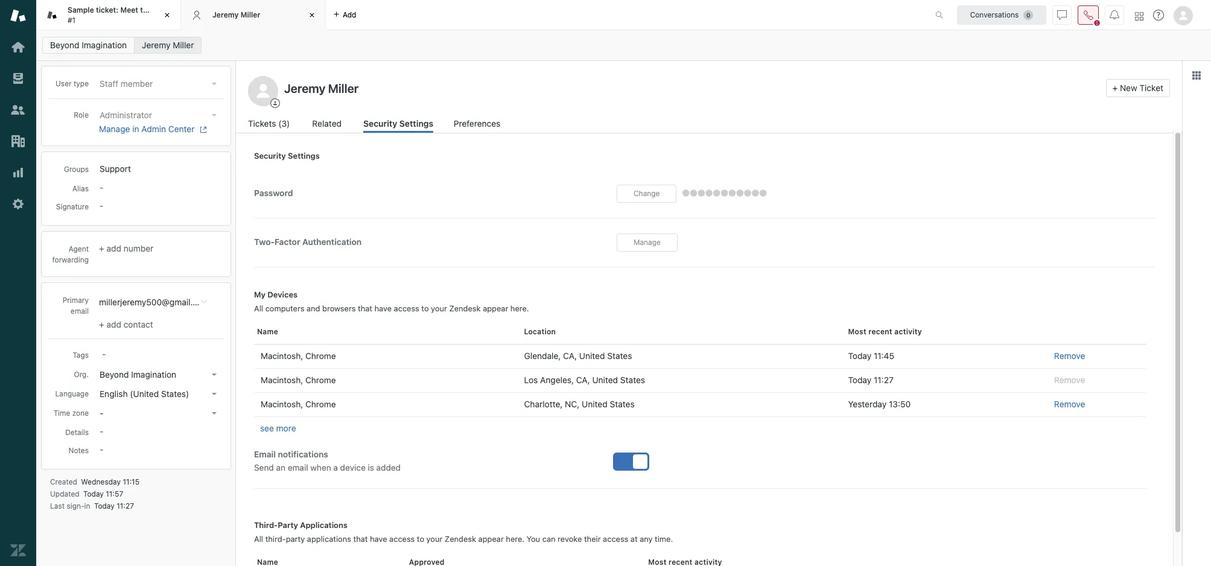 Task type: describe. For each thing, give the bounding box(es) containing it.
send
[[254, 463, 274, 472]]

ticket
[[154, 5, 174, 15]]

secondary element
[[36, 33, 1211, 57]]

third-
[[254, 520, 278, 530]]

admin
[[141, 124, 166, 134]]

imagination inside secondary element
[[82, 40, 127, 50]]

tickets (3)
[[248, 118, 290, 129]]

an
[[276, 463, 285, 472]]

zendesk inside my devices all computers and browsers that have access to your zendesk appear here.
[[449, 304, 481, 313]]

revoke
[[558, 534, 582, 544]]

language
[[55, 389, 89, 398]]

jeremy inside "jeremy miller" link
[[142, 40, 170, 50]]

name
[[257, 327, 278, 336]]

wednesday
[[81, 477, 121, 486]]

zendesk products image
[[1135, 12, 1144, 20]]

11:27 inside created wednesday 11:15 updated today 11:57 last sign-in today 11:27
[[117, 501, 134, 511]]

add for add contact
[[106, 319, 121, 329]]

jeremy inside jeremy miller tab
[[212, 10, 239, 19]]

imagination inside button
[[131, 369, 176, 380]]

created
[[50, 477, 77, 486]]

and
[[307, 304, 320, 313]]

zone
[[72, 409, 89, 418]]

#1
[[68, 15, 76, 24]]

+ add number
[[99, 243, 153, 253]]

administrator
[[100, 110, 152, 120]]

-
[[100, 408, 103, 418]]

in inside created wednesday 11:15 updated today 11:57 last sign-in today 11:27
[[84, 501, 90, 511]]

11:45
[[874, 351, 894, 361]]

staff member
[[100, 78, 153, 89]]

english (united states) button
[[96, 386, 221, 403]]

your inside third-party applications all third-party applications that have access to your zendesk appear here. you can revoke their access at any time.
[[426, 534, 443, 544]]

zendesk inside third-party applications all third-party applications that have access to your zendesk appear here. you can revoke their access at any time.
[[445, 534, 476, 544]]

have inside my devices all computers and browsers that have access to your zendesk appear here.
[[374, 304, 392, 313]]

united for nc,
[[582, 399, 608, 409]]

notes
[[69, 446, 89, 455]]

add for add number
[[106, 243, 121, 253]]

number
[[124, 243, 153, 253]]

1 horizontal spatial security
[[363, 118, 397, 129]]

(3)
[[278, 118, 290, 129]]

more
[[276, 423, 296, 433]]

close image for jeremy miller tab
[[306, 9, 318, 21]]

millerjeremy500@gmail.com
[[99, 297, 209, 307]]

admin image
[[10, 196, 26, 212]]

today down 11:57
[[94, 501, 115, 511]]

beyond imagination inside button
[[100, 369, 176, 380]]

change button
[[617, 185, 677, 203]]

beyond imagination button
[[96, 366, 221, 383]]

button displays agent's chat status as invisible. image
[[1057, 10, 1067, 20]]

my devices all computers and browsers that have access to your zendesk appear here.
[[254, 290, 529, 313]]

primary email
[[63, 296, 89, 316]]

conversations
[[970, 10, 1019, 19]]

states for glendale, ca, united states
[[607, 351, 632, 361]]

see
[[260, 423, 274, 433]]

added
[[376, 463, 401, 472]]

remove for today 11:45
[[1054, 351, 1085, 361]]

1 vertical spatial settings
[[288, 151, 320, 161]]

manage for manage
[[634, 238, 661, 247]]

third-
[[265, 534, 286, 544]]

add button
[[326, 0, 364, 30]]

two-factor authentication
[[254, 237, 362, 247]]

arrow down image for english (united states)
[[212, 393, 217, 395]]

see more
[[260, 423, 296, 433]]

manage in admin center link
[[99, 124, 217, 135]]

states for charlotte, nc, united states
[[610, 399, 635, 409]]

last
[[50, 501, 65, 511]]

remove for yesterday 13:50
[[1054, 399, 1085, 409]]

here. inside third-party applications all third-party applications that have access to your zendesk appear here. you can revoke their access at any time.
[[506, 534, 525, 544]]

when
[[310, 463, 331, 472]]

1 vertical spatial ca,
[[576, 375, 590, 385]]

email
[[254, 449, 276, 459]]

password
[[254, 188, 293, 198]]

have inside third-party applications all third-party applications that have access to your zendesk appear here. you can revoke their access at any time.
[[370, 534, 387, 544]]

united for ca,
[[579, 351, 605, 361]]

email inside the primary email
[[71, 307, 89, 316]]

yesterday 13:50
[[848, 399, 911, 409]]

miller inside secondary element
[[173, 40, 194, 50]]

at
[[631, 534, 638, 544]]

see more link
[[260, 423, 296, 434]]

can
[[542, 534, 556, 544]]

agent forwarding
[[52, 244, 89, 264]]

zendesk image
[[10, 543, 26, 558]]

most
[[848, 327, 867, 336]]

angeles,
[[540, 375, 574, 385]]

add inside dropdown button
[[343, 10, 356, 19]]

staff member button
[[96, 75, 221, 92]]

today up yesterday
[[848, 375, 872, 385]]

tickets (3) link
[[248, 117, 292, 133]]

tickets
[[248, 118, 276, 129]]

1 horizontal spatial settings
[[399, 118, 433, 129]]

all inside my devices all computers and browsers that have access to your zendesk appear here.
[[254, 304, 263, 313]]

close image for tab at left containing sample ticket: meet the ticket
[[161, 9, 173, 21]]

+ add contact
[[99, 319, 153, 329]]

conversations button
[[957, 5, 1046, 24]]

tabs tab list
[[36, 0, 923, 30]]

activity
[[894, 327, 922, 336]]

customers image
[[10, 102, 26, 118]]

agent
[[69, 244, 89, 253]]

main element
[[0, 0, 36, 566]]

any
[[640, 534, 653, 544]]

views image
[[10, 71, 26, 86]]

org.
[[74, 370, 89, 379]]

charlotte, nc, united states
[[524, 399, 635, 409]]

user type
[[56, 79, 89, 88]]

beyond inside "beyond imagination" link
[[50, 40, 79, 50]]

forwarding
[[52, 255, 89, 264]]

time.
[[655, 534, 673, 544]]

jeremy miller tab
[[181, 0, 326, 30]]

jeremy miller link
[[134, 37, 202, 54]]

los
[[524, 375, 538, 385]]

ticket:
[[96, 5, 118, 15]]

groups
[[64, 165, 89, 174]]

meet
[[120, 5, 138, 15]]

primary
[[63, 296, 89, 305]]

reporting image
[[10, 165, 26, 180]]

1 horizontal spatial in
[[132, 124, 139, 134]]

manage link
[[617, 234, 678, 252]]

today left 11:45 at the bottom of page
[[848, 351, 872, 361]]

manage for manage in admin center
[[99, 124, 130, 134]]

appear inside third-party applications all third-party applications that have access to your zendesk appear here. you can revoke their access at any time.
[[478, 534, 504, 544]]

appear inside my devices all computers and browsers that have access to your zendesk appear here.
[[483, 304, 508, 313]]

the
[[140, 5, 152, 15]]

authentication
[[302, 237, 362, 247]]

1 vertical spatial united
[[592, 375, 618, 385]]

location
[[524, 327, 556, 336]]

your inside my devices all computers and browsers that have access to your zendesk appear here.
[[431, 304, 447, 313]]

party
[[286, 534, 305, 544]]

notifications
[[278, 449, 328, 459]]



Task type: locate. For each thing, give the bounding box(es) containing it.
add
[[343, 10, 356, 19], [106, 243, 121, 253], [106, 319, 121, 329]]

3 remove from the top
[[1054, 399, 1085, 409]]

0 vertical spatial remove
[[1054, 351, 1085, 361]]

arrow down image inside english (united states) button
[[212, 393, 217, 395]]

11:27 down 11:57
[[117, 501, 134, 511]]

applications
[[307, 534, 351, 544]]

type
[[74, 79, 89, 88]]

0 horizontal spatial security
[[254, 151, 286, 161]]

signature
[[56, 202, 89, 211]]

close image right the
[[161, 9, 173, 21]]

2 vertical spatial states
[[610, 399, 635, 409]]

states down los angeles, ca, united states
[[610, 399, 635, 409]]

arrow down image for beyond imagination
[[212, 374, 217, 376]]

0 vertical spatial united
[[579, 351, 605, 361]]

1 horizontal spatial manage
[[634, 238, 661, 247]]

nc,
[[565, 399, 580, 409]]

new
[[1120, 83, 1137, 93]]

1 vertical spatial miller
[[173, 40, 194, 50]]

have right browsers
[[374, 304, 392, 313]]

all
[[254, 304, 263, 313], [254, 534, 263, 544]]

1 vertical spatial remove
[[1054, 375, 1085, 385]]

email down notifications
[[288, 463, 308, 472]]

device
[[340, 463, 366, 472]]

1 horizontal spatial imagination
[[131, 369, 176, 380]]

0 horizontal spatial jeremy miller
[[142, 40, 194, 50]]

arrow down image inside administrator button
[[212, 114, 217, 116]]

0 horizontal spatial miller
[[173, 40, 194, 50]]

1 remove link from the top
[[1054, 351, 1085, 361]]

access
[[394, 304, 419, 313], [389, 534, 415, 544], [603, 534, 628, 544]]

created wednesday 11:15 updated today 11:57 last sign-in today 11:27
[[50, 477, 139, 511]]

remove
[[1054, 351, 1085, 361], [1054, 375, 1085, 385], [1054, 399, 1085, 409]]

charlotte,
[[524, 399, 563, 409]]

manage down change button on the top
[[634, 238, 661, 247]]

to
[[421, 304, 429, 313], [417, 534, 424, 544]]

0 vertical spatial email
[[71, 307, 89, 316]]

0 vertical spatial +
[[1113, 83, 1118, 93]]

- field
[[97, 348, 221, 361]]

1 remove from the top
[[1054, 351, 1085, 361]]

arrow down image inside - button
[[212, 412, 217, 415]]

alias
[[72, 184, 89, 193]]

all inside third-party applications all third-party applications that have access to your zendesk appear here. you can revoke their access at any time.
[[254, 534, 263, 544]]

imagination
[[82, 40, 127, 50], [131, 369, 176, 380]]

related link
[[312, 117, 343, 133]]

sign-
[[67, 501, 84, 511]]

my
[[254, 290, 266, 299]]

+ right agent
[[99, 243, 104, 253]]

1 vertical spatial imagination
[[131, 369, 176, 380]]

●●●●●●●●●●●
[[682, 188, 767, 198]]

0 horizontal spatial close image
[[161, 9, 173, 21]]

1 vertical spatial add
[[106, 243, 121, 253]]

jeremy miller inside secondary element
[[142, 40, 194, 50]]

1 vertical spatial arrow down image
[[212, 374, 217, 376]]

2 vertical spatial arrow down image
[[212, 393, 217, 395]]

11:27
[[874, 375, 894, 385], [117, 501, 134, 511]]

here. up location
[[510, 304, 529, 313]]

1 arrow down image from the top
[[212, 83, 217, 85]]

glendale,
[[524, 351, 561, 361]]

0 horizontal spatial beyond
[[50, 40, 79, 50]]

1 horizontal spatial jeremy
[[212, 10, 239, 19]]

apps image
[[1192, 71, 1202, 80]]

zendesk support image
[[10, 8, 26, 24]]

2 vertical spatial remove
[[1054, 399, 1085, 409]]

ca, up angeles, at the left
[[563, 351, 577, 361]]

1 vertical spatial to
[[417, 534, 424, 544]]

security
[[363, 118, 397, 129], [254, 151, 286, 161]]

+ for + add number
[[99, 243, 104, 253]]

recent
[[869, 327, 892, 336]]

close image inside jeremy miller tab
[[306, 9, 318, 21]]

english (united states)
[[100, 389, 189, 399]]

0 horizontal spatial 11:27
[[117, 501, 134, 511]]

beyond imagination link
[[42, 37, 135, 54]]

1 vertical spatial security settings
[[254, 151, 320, 161]]

arrow down image inside staff member button
[[212, 83, 217, 85]]

+ left 'new'
[[1113, 83, 1118, 93]]

+ for + add contact
[[99, 319, 104, 329]]

13:50
[[889, 399, 911, 409]]

1 vertical spatial that
[[353, 534, 368, 544]]

manage down administrator
[[99, 124, 130, 134]]

11:15
[[123, 477, 139, 486]]

close image left add dropdown button
[[306, 9, 318, 21]]

1 vertical spatial states
[[620, 375, 645, 385]]

1 close image from the left
[[161, 9, 173, 21]]

contact
[[124, 319, 153, 329]]

change
[[634, 189, 660, 198]]

jeremy miller inside tab
[[212, 10, 260, 19]]

1 vertical spatial zendesk
[[445, 534, 476, 544]]

1 vertical spatial all
[[254, 534, 263, 544]]

support
[[100, 164, 131, 174]]

1 horizontal spatial email
[[288, 463, 308, 472]]

a
[[333, 463, 338, 472]]

security right related link
[[363, 118, 397, 129]]

1 vertical spatial jeremy miller
[[142, 40, 194, 50]]

most recent activity
[[848, 327, 922, 336]]

2 remove link from the top
[[1054, 399, 1085, 409]]

beyond imagination up english (united states)
[[100, 369, 176, 380]]

0 horizontal spatial security settings
[[254, 151, 320, 161]]

united up charlotte, nc, united states
[[592, 375, 618, 385]]

arrow down image for administrator
[[212, 114, 217, 116]]

1 vertical spatial beyond
[[100, 369, 129, 380]]

in down wednesday
[[84, 501, 90, 511]]

0 horizontal spatial manage
[[99, 124, 130, 134]]

1 vertical spatial manage
[[634, 238, 661, 247]]

beyond down '#1' on the top of page
[[50, 40, 79, 50]]

that inside third-party applications all third-party applications that have access to your zendesk appear here. you can revoke their access at any time.
[[353, 534, 368, 544]]

states)
[[161, 389, 189, 399]]

arrow down image for staff member
[[212, 83, 217, 85]]

in down administrator
[[132, 124, 139, 134]]

beyond inside beyond imagination button
[[100, 369, 129, 380]]

security settings link
[[363, 117, 433, 133]]

email inside email notifications send an email when a device is added
[[288, 463, 308, 472]]

factor
[[275, 237, 300, 247]]

- button
[[96, 405, 221, 422]]

1 vertical spatial remove link
[[1054, 399, 1085, 409]]

+ new ticket button
[[1106, 79, 1170, 97]]

0 vertical spatial security settings
[[363, 118, 433, 129]]

notifications image
[[1110, 10, 1119, 20]]

0 vertical spatial security
[[363, 118, 397, 129]]

0 vertical spatial jeremy miller
[[212, 10, 260, 19]]

remove link for today 11:45
[[1054, 351, 1085, 361]]

preferences
[[454, 118, 500, 129]]

organizations image
[[10, 133, 26, 149]]

role
[[74, 110, 89, 119]]

updated
[[50, 489, 79, 498]]

0 vertical spatial beyond
[[50, 40, 79, 50]]

arrow down image for -
[[212, 412, 217, 415]]

0 vertical spatial ca,
[[563, 351, 577, 361]]

email down primary
[[71, 307, 89, 316]]

0 vertical spatial arrow down image
[[212, 114, 217, 116]]

is
[[368, 463, 374, 472]]

11:27 down 11:45 at the bottom of page
[[874, 375, 894, 385]]

to inside third-party applications all third-party applications that have access to your zendesk appear here. you can revoke their access at any time.
[[417, 534, 424, 544]]

close image inside tab
[[161, 9, 173, 21]]

1 horizontal spatial beyond
[[100, 369, 129, 380]]

1 horizontal spatial miller
[[241, 10, 260, 19]]

1 vertical spatial arrow down image
[[212, 412, 217, 415]]

0 vertical spatial have
[[374, 304, 392, 313]]

manage in admin center
[[99, 124, 195, 134]]

miller inside tab
[[241, 10, 260, 19]]

that
[[358, 304, 372, 313], [353, 534, 368, 544]]

remove link
[[1054, 351, 1085, 361], [1054, 399, 1085, 409]]

appear
[[483, 304, 508, 313], [478, 534, 504, 544]]

0 vertical spatial zendesk
[[449, 304, 481, 313]]

0 vertical spatial that
[[358, 304, 372, 313]]

1 all from the top
[[254, 304, 263, 313]]

2 vertical spatial add
[[106, 319, 121, 329]]

states
[[607, 351, 632, 361], [620, 375, 645, 385], [610, 399, 635, 409]]

ticket
[[1140, 83, 1164, 93]]

beyond imagination inside secondary element
[[50, 40, 127, 50]]

email
[[71, 307, 89, 316], [288, 463, 308, 472]]

here. left you
[[506, 534, 525, 544]]

0 horizontal spatial imagination
[[82, 40, 127, 50]]

1 vertical spatial here.
[[506, 534, 525, 544]]

english
[[100, 389, 128, 399]]

arrow down image
[[212, 83, 217, 85], [212, 412, 217, 415]]

1 horizontal spatial jeremy miller
[[212, 10, 260, 19]]

security down tickets (3) link at left top
[[254, 151, 286, 161]]

united right nc, at bottom
[[582, 399, 608, 409]]

1 vertical spatial security
[[254, 151, 286, 161]]

0 horizontal spatial settings
[[288, 151, 320, 161]]

sample ticket: meet the ticket #1
[[68, 5, 174, 24]]

arrow down image
[[212, 114, 217, 116], [212, 374, 217, 376], [212, 393, 217, 395]]

here.
[[510, 304, 529, 313], [506, 534, 525, 544]]

0 vertical spatial remove link
[[1054, 351, 1085, 361]]

remove link for yesterday 13:50
[[1054, 399, 1085, 409]]

1 vertical spatial appear
[[478, 534, 504, 544]]

0 vertical spatial manage
[[99, 124, 130, 134]]

1 vertical spatial 11:27
[[117, 501, 134, 511]]

center
[[168, 124, 195, 134]]

ca, up charlotte, nc, united states
[[576, 375, 590, 385]]

have
[[374, 304, 392, 313], [370, 534, 387, 544]]

arrow down image inside beyond imagination button
[[212, 374, 217, 376]]

all down "third-"
[[254, 534, 263, 544]]

3 arrow down image from the top
[[212, 393, 217, 395]]

administrator button
[[96, 107, 221, 124]]

beyond
[[50, 40, 79, 50], [100, 369, 129, 380]]

close image
[[161, 9, 173, 21], [306, 9, 318, 21]]

2 vertical spatial united
[[582, 399, 608, 409]]

states up los angeles, ca, united states
[[607, 351, 632, 361]]

+ left contact
[[99, 319, 104, 329]]

tab containing sample ticket: meet the ticket
[[36, 0, 181, 30]]

0 vertical spatial jeremy
[[212, 10, 239, 19]]

los angeles, ca, united states
[[524, 375, 645, 385]]

party
[[278, 520, 298, 530]]

to inside my devices all computers and browsers that have access to your zendesk appear here.
[[421, 304, 429, 313]]

0 vertical spatial 11:27
[[874, 375, 894, 385]]

2 arrow down image from the top
[[212, 374, 217, 376]]

their
[[584, 534, 601, 544]]

you
[[527, 534, 540, 544]]

0 vertical spatial your
[[431, 304, 447, 313]]

get started image
[[10, 39, 26, 55]]

1 vertical spatial email
[[288, 463, 308, 472]]

that right 'applications'
[[353, 534, 368, 544]]

in
[[132, 124, 139, 134], [84, 501, 90, 511]]

imagination up english (united states) button on the bottom of the page
[[131, 369, 176, 380]]

2 arrow down image from the top
[[212, 412, 217, 415]]

0 vertical spatial states
[[607, 351, 632, 361]]

0 horizontal spatial in
[[84, 501, 90, 511]]

2 vertical spatial +
[[99, 319, 104, 329]]

get help image
[[1153, 10, 1164, 21]]

beyond up english
[[100, 369, 129, 380]]

that inside my devices all computers and browsers that have access to your zendesk appear here.
[[358, 304, 372, 313]]

0 vertical spatial all
[[254, 304, 263, 313]]

0 horizontal spatial jeremy
[[142, 40, 170, 50]]

today 11:45
[[848, 351, 894, 361]]

staff
[[100, 78, 118, 89]]

email notifications send an email when a device is added
[[254, 449, 401, 472]]

0 vertical spatial add
[[343, 10, 356, 19]]

0 horizontal spatial email
[[71, 307, 89, 316]]

user
[[56, 79, 72, 88]]

states up charlotte, nc, united states
[[620, 375, 645, 385]]

have right 'applications'
[[370, 534, 387, 544]]

1 vertical spatial in
[[84, 501, 90, 511]]

1 vertical spatial your
[[426, 534, 443, 544]]

1 horizontal spatial close image
[[306, 9, 318, 21]]

None text field
[[257, 348, 508, 365], [257, 396, 508, 413], [257, 348, 508, 365], [257, 396, 508, 413]]

jeremy miller
[[212, 10, 260, 19], [142, 40, 194, 50]]

+ inside button
[[1113, 83, 1118, 93]]

imagination down sample ticket: meet the ticket #1
[[82, 40, 127, 50]]

applications
[[300, 520, 348, 530]]

None text field
[[281, 79, 1101, 97], [257, 372, 508, 389], [281, 79, 1101, 97], [257, 372, 508, 389]]

1 vertical spatial beyond imagination
[[100, 369, 176, 380]]

0 vertical spatial beyond imagination
[[50, 40, 127, 50]]

0 vertical spatial appear
[[483, 304, 508, 313]]

preferences link
[[454, 117, 503, 133]]

yesterday
[[848, 399, 887, 409]]

1 vertical spatial have
[[370, 534, 387, 544]]

0 vertical spatial imagination
[[82, 40, 127, 50]]

0 vertical spatial miller
[[241, 10, 260, 19]]

+ for + new ticket
[[1113, 83, 1118, 93]]

+ new ticket
[[1113, 83, 1164, 93]]

1 horizontal spatial 11:27
[[874, 375, 894, 385]]

today down wednesday
[[83, 489, 104, 498]]

1 horizontal spatial security settings
[[363, 118, 433, 129]]

beyond imagination down '#1' on the top of page
[[50, 40, 127, 50]]

united up los angeles, ca, united states
[[579, 351, 605, 361]]

0 vertical spatial in
[[132, 124, 139, 134]]

security settings
[[363, 118, 433, 129], [254, 151, 320, 161]]

0 vertical spatial to
[[421, 304, 429, 313]]

1 arrow down image from the top
[[212, 114, 217, 116]]

jeremy
[[212, 10, 239, 19], [142, 40, 170, 50]]

third-party applications all third-party applications that have access to your zendesk appear here. you can revoke their access at any time.
[[254, 520, 673, 544]]

1 vertical spatial +
[[99, 243, 104, 253]]

0 vertical spatial settings
[[399, 118, 433, 129]]

1 vertical spatial jeremy
[[142, 40, 170, 50]]

2 all from the top
[[254, 534, 263, 544]]

2 remove from the top
[[1054, 375, 1085, 385]]

0 vertical spatial arrow down image
[[212, 83, 217, 85]]

here. inside my devices all computers and browsers that have access to your zendesk appear here.
[[510, 304, 529, 313]]

0 vertical spatial here.
[[510, 304, 529, 313]]

all down my
[[254, 304, 263, 313]]

tab
[[36, 0, 181, 30]]

2 close image from the left
[[306, 9, 318, 21]]

sample
[[68, 5, 94, 15]]

that right browsers
[[358, 304, 372, 313]]

access inside my devices all computers and browsers that have access to your zendesk appear here.
[[394, 304, 419, 313]]



Task type: vqa. For each thing, say whether or not it's contained in the screenshot.
Staff
yes



